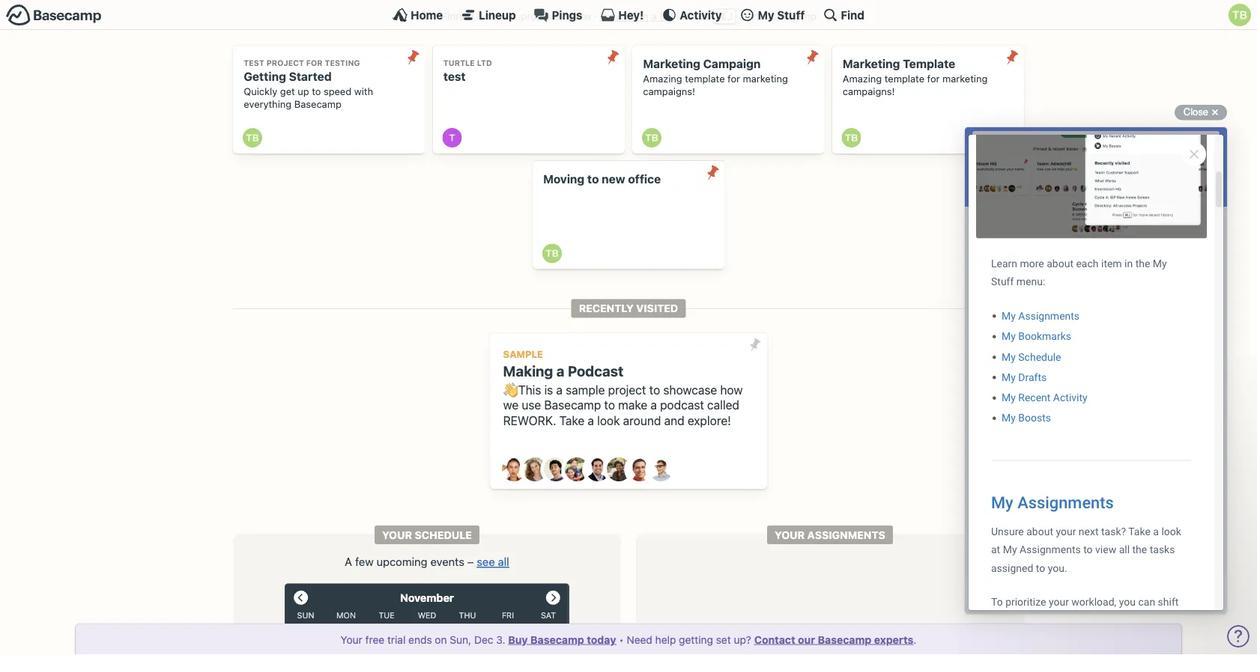 Task type: locate. For each thing, give the bounding box(es) containing it.
2 marketing from the left
[[943, 73, 988, 84]]

campaigns! inside marketing template amazing template for marketing campaigns!
[[843, 86, 895, 97]]

all
[[627, 10, 637, 23], [498, 556, 509, 569]]

sun,
[[450, 634, 472, 646]]

campaigns! inside marketing campaign amazing template for marketing campaigns!
[[643, 86, 695, 97]]

0 horizontal spatial for
[[306, 58, 323, 67]]

marketing down template
[[943, 73, 988, 84]]

amazing
[[643, 73, 683, 84], [843, 73, 882, 84]]

1 · from the left
[[595, 10, 598, 23]]

recent
[[487, 10, 518, 23]]

switch accounts image
[[6, 4, 102, 27]]

0 horizontal spatial ·
[[595, 10, 598, 23]]

marketing down list
[[643, 57, 701, 71]]

1 amazing from the left
[[643, 73, 683, 84]]

marketing down find
[[843, 57, 900, 71]]

few
[[355, 556, 374, 569]]

1 horizontal spatial all
[[627, 10, 637, 23]]

2 amazing from the left
[[843, 73, 882, 84]]

basecamp down up
[[294, 99, 342, 110]]

is
[[545, 383, 553, 397]]

up?
[[734, 634, 752, 646]]

basecamp up take
[[544, 398, 601, 413]]

press
[[683, 10, 710, 23]]

assignments
[[808, 529, 886, 542]]

view all in a list link
[[600, 10, 674, 23]]

for up started
[[306, 58, 323, 67]]

1 template from the left
[[685, 73, 725, 84]]

for down template
[[927, 73, 940, 84]]

view
[[600, 10, 624, 23]]

this
[[518, 383, 541, 397]]

explore!
[[688, 414, 731, 428]]

pinned & recent projects below · view all in a list
[[441, 10, 674, 23]]

your free trial ends on sun, dec  3. buy basecamp today • need help getting set up? contact our basecamp experts .
[[341, 634, 917, 646]]

to left new
[[588, 172, 599, 186]]

0 vertical spatial tim burton image
[[243, 128, 262, 148]]

1 marketing from the left
[[643, 57, 701, 71]]

template
[[903, 57, 956, 71]]

1 horizontal spatial tim burton image
[[842, 128, 861, 148]]

1 marketing from the left
[[743, 73, 788, 84]]

campaigns! for marketing template
[[843, 86, 895, 97]]

1 horizontal spatial marketing
[[843, 57, 900, 71]]

started
[[289, 70, 332, 83]]

ltd
[[477, 58, 492, 67]]

how
[[720, 383, 743, 397]]

all left in
[[627, 10, 637, 23]]

with
[[354, 86, 373, 97]]

0 horizontal spatial amazing
[[643, 73, 683, 84]]

marketing inside marketing template amazing template for marketing campaigns!
[[943, 73, 988, 84]]

template
[[685, 73, 725, 84], [885, 73, 925, 84]]

to inside test project for testing getting started quickly get up to speed with everything basecamp
[[312, 86, 321, 97]]

for down campaign
[[728, 73, 740, 84]]

basecamp
[[294, 99, 342, 110], [544, 398, 601, 413], [531, 634, 584, 646], [818, 634, 872, 646]]

1 horizontal spatial template
[[885, 73, 925, 84]]

campaign
[[703, 57, 761, 71]]

tim burton image
[[243, 128, 262, 148], [542, 244, 562, 263]]

tim burton image for marketing template
[[842, 128, 861, 148]]

1 horizontal spatial campaigns!
[[843, 86, 895, 97]]

2 horizontal spatial for
[[927, 73, 940, 84]]

a
[[651, 10, 657, 23], [557, 363, 565, 380], [556, 383, 563, 397], [651, 398, 657, 413], [588, 414, 594, 428]]

marketing for marketing campaign
[[643, 57, 701, 71]]

take
[[560, 414, 585, 428]]

–
[[468, 556, 474, 569]]

0 horizontal spatial marketing
[[643, 57, 701, 71]]

and
[[664, 414, 685, 428]]

your left assignments
[[775, 529, 805, 542]]

template down campaign
[[685, 73, 725, 84]]

around
[[623, 414, 661, 428]]

template down template
[[885, 73, 925, 84]]

marketing
[[643, 57, 701, 71], [843, 57, 900, 71]]

office
[[628, 172, 661, 186]]

your left free
[[341, 634, 363, 646]]

campaigns!
[[643, 86, 695, 97], [843, 86, 895, 97]]

template inside marketing template amazing template for marketing campaigns!
[[885, 73, 925, 84]]

marketing for template
[[943, 73, 988, 84]]

sat
[[541, 611, 556, 621]]

1 horizontal spatial for
[[728, 73, 740, 84]]

2 · from the left
[[677, 10, 680, 23]]

0 horizontal spatial campaigns!
[[643, 86, 695, 97]]

template inside marketing campaign amazing template for marketing campaigns!
[[685, 73, 725, 84]]

to up look
[[604, 398, 615, 413]]

0 horizontal spatial all
[[498, 556, 509, 569]]

need
[[627, 634, 653, 646]]

marketing inside marketing template amazing template for marketing campaigns!
[[843, 57, 900, 71]]

1 horizontal spatial your
[[382, 529, 412, 542]]

dec
[[474, 634, 493, 646]]

sample
[[566, 383, 605, 397]]

my stuff
[[758, 8, 805, 21]]

project
[[608, 383, 646, 397]]

1 horizontal spatial ·
[[677, 10, 680, 23]]

your up "upcoming"
[[382, 529, 412, 542]]

2 template from the left
[[885, 73, 925, 84]]

activity link
[[662, 7, 722, 22]]

podcast
[[660, 398, 704, 413]]

sample
[[503, 349, 543, 360]]

cross small image
[[1207, 103, 1225, 121]]

2 horizontal spatial your
[[775, 529, 805, 542]]

1 horizontal spatial tim burton image
[[542, 244, 562, 263]]

showcase
[[664, 383, 717, 397]]

basecamp down sat
[[531, 634, 584, 646]]

all right the see
[[498, 556, 509, 569]]

tue
[[379, 611, 395, 621]]

1 vertical spatial tim burton image
[[542, 244, 562, 263]]

stuff
[[777, 8, 805, 21]]

steve marsh image
[[628, 458, 652, 482]]

for for marketing template
[[927, 73, 940, 84]]

tim burton image inside moving to new office link
[[542, 244, 562, 263]]

marketing inside marketing campaign amazing template for marketing campaigns!
[[743, 73, 788, 84]]

1 horizontal spatial amazing
[[843, 73, 882, 84]]

a right is
[[556, 383, 563, 397]]

template for campaign
[[685, 73, 725, 84]]

None submit
[[401, 45, 425, 69], [601, 45, 625, 69], [801, 45, 825, 69], [1001, 45, 1024, 69], [701, 161, 725, 185], [744, 333, 767, 357], [401, 45, 425, 69], [601, 45, 625, 69], [801, 45, 825, 69], [1001, 45, 1024, 69], [701, 161, 725, 185], [744, 333, 767, 357]]

marketing
[[743, 73, 788, 84], [943, 73, 988, 84]]

recently
[[579, 303, 634, 315]]

mon
[[337, 611, 356, 621]]

for inside marketing campaign amazing template for marketing campaigns!
[[728, 73, 740, 84]]

2 horizontal spatial tim burton image
[[1229, 4, 1251, 26]]

victor cooper image
[[649, 458, 673, 482]]

0 horizontal spatial marketing
[[743, 73, 788, 84]]

marketing down campaign
[[743, 73, 788, 84]]

everything
[[244, 99, 292, 110]]

•
[[619, 634, 624, 646]]

set
[[716, 634, 731, 646]]

find
[[841, 8, 865, 21]]

anytime
[[739, 10, 777, 23]]

project
[[267, 58, 304, 67]]

0 horizontal spatial tim burton image
[[243, 128, 262, 148]]

to right up
[[312, 86, 321, 97]]

schedule
[[415, 529, 472, 542]]

marketing inside marketing campaign amazing template for marketing campaigns!
[[643, 57, 701, 71]]

0 horizontal spatial tim burton image
[[642, 128, 662, 148]]

amazing inside marketing template amazing template for marketing campaigns!
[[843, 73, 882, 84]]

my
[[758, 8, 775, 21]]

contact our basecamp experts link
[[754, 634, 914, 646]]

moving to new office link
[[533, 161, 725, 269]]

list
[[660, 10, 674, 23]]

testing
[[325, 58, 360, 67]]

2 marketing from the left
[[843, 57, 900, 71]]

amazing down find
[[843, 73, 882, 84]]

our
[[798, 634, 815, 646]]

· right list
[[677, 10, 680, 23]]

amazing down list
[[643, 73, 683, 84]]

1 horizontal spatial marketing
[[943, 73, 988, 84]]

amazing inside marketing campaign amazing template for marketing campaigns!
[[643, 73, 683, 84]]

1 campaigns! from the left
[[643, 86, 695, 97]]

basecamp inside test project for testing getting started quickly get up to speed with everything basecamp
[[294, 99, 342, 110]]

cheryl walters image
[[523, 458, 547, 482]]

speed
[[324, 86, 352, 97]]

home link
[[393, 7, 443, 22]]

0 horizontal spatial template
[[685, 73, 725, 84]]

test project for testing getting started quickly get up to speed with everything basecamp
[[244, 58, 373, 110]]

basecamp right our
[[818, 634, 872, 646]]

basecamp inside sample making a podcast 👋 this is a sample project to showcase how we use basecamp to make a podcast called rework. take a look around and explore!
[[544, 398, 601, 413]]

tim burton image
[[1229, 4, 1251, 26], [642, 128, 662, 148], [842, 128, 861, 148]]

terry image
[[443, 128, 462, 148]]

template for template
[[885, 73, 925, 84]]

buy
[[508, 634, 528, 646]]

· left "view"
[[595, 10, 598, 23]]

called
[[707, 398, 740, 413]]

2 campaigns! from the left
[[843, 86, 895, 97]]

your for your assignments
[[775, 529, 805, 542]]

for inside marketing template amazing template for marketing campaigns!
[[927, 73, 940, 84]]

tim burton image inside main element
[[1229, 4, 1251, 26]]

cross small image
[[1207, 103, 1225, 121]]



Task type: vqa. For each thing, say whether or not it's contained in the screenshot.
Jacket
no



Task type: describe. For each thing, give the bounding box(es) containing it.
amazing for marketing template
[[843, 73, 882, 84]]

wed
[[418, 611, 436, 621]]

upcoming
[[377, 556, 428, 569]]

fri
[[502, 611, 514, 621]]

moving
[[543, 172, 585, 186]]

below
[[563, 10, 592, 23]]

pings button
[[534, 7, 583, 22]]

visited
[[637, 303, 678, 315]]

pings
[[552, 8, 583, 21]]

turtle ltd test
[[443, 58, 492, 83]]

close
[[1184, 106, 1209, 118]]

my stuff button
[[740, 7, 805, 22]]

buy basecamp today link
[[508, 634, 616, 646]]

to right my
[[780, 10, 790, 23]]

your for your schedule
[[382, 529, 412, 542]]

👋
[[503, 383, 515, 397]]

josh fiske image
[[586, 458, 610, 482]]

0 vertical spatial all
[[627, 10, 637, 23]]

november
[[400, 592, 454, 605]]

find button
[[823, 7, 865, 22]]

1 vertical spatial all
[[498, 556, 509, 569]]

sample making a podcast 👋 this is a sample project to showcase how we use basecamp to make a podcast called rework. take a look around and explore!
[[503, 349, 743, 428]]

close button
[[1175, 103, 1228, 121]]

see
[[477, 556, 495, 569]]

jennifer young image
[[565, 458, 589, 482]]

moving to new office
[[543, 172, 661, 186]]

jared davis image
[[544, 458, 568, 482]]

get
[[280, 86, 295, 97]]

free
[[365, 634, 385, 646]]

rework.
[[503, 414, 556, 428]]

lineup
[[479, 8, 516, 21]]

a
[[345, 556, 352, 569]]

a right in
[[651, 10, 657, 23]]

pinned
[[441, 10, 474, 23]]

a up around
[[651, 398, 657, 413]]

turtle
[[443, 58, 475, 67]]

&
[[477, 10, 484, 23]]

jump
[[793, 10, 817, 23]]

events
[[431, 556, 465, 569]]

your assignments
[[775, 529, 886, 542]]

for for marketing campaign
[[728, 73, 740, 84]]

recently visited
[[579, 303, 678, 315]]

hey! button
[[601, 7, 644, 22]]

thu
[[459, 611, 476, 621]]

a few upcoming events – see all
[[345, 556, 509, 569]]

help
[[655, 634, 676, 646]]

projects
[[521, 10, 560, 23]]

tim burton image for marketing campaign
[[642, 128, 662, 148]]

to right project
[[649, 383, 660, 397]]

making
[[503, 363, 553, 380]]

getting
[[679, 634, 713, 646]]

test
[[244, 58, 264, 67]]

we
[[503, 398, 519, 413]]

quickly
[[244, 86, 277, 97]]

see all link
[[477, 556, 509, 569]]

use
[[522, 398, 541, 413]]

test
[[443, 70, 466, 83]]

up
[[298, 86, 309, 97]]

hey!
[[619, 8, 644, 21]]

for inside test project for testing getting started quickly get up to speed with everything basecamp
[[306, 58, 323, 67]]

⌘
[[717, 10, 727, 23]]

amazing for marketing campaign
[[643, 73, 683, 84]]

j
[[727, 10, 732, 23]]

annie bryan image
[[502, 458, 526, 482]]

experts
[[874, 634, 914, 646]]

marketing template amazing template for marketing campaigns!
[[843, 57, 988, 97]]

ends
[[409, 634, 432, 646]]

make
[[618, 398, 648, 413]]

lineup link
[[461, 7, 516, 22]]

a left look
[[588, 414, 594, 428]]

nicole katz image
[[607, 458, 631, 482]]

getting
[[244, 70, 286, 83]]

in
[[640, 10, 649, 23]]

your schedule
[[382, 529, 472, 542]]

main element
[[0, 0, 1257, 30]]

podcast
[[568, 363, 624, 380]]

a right making
[[557, 363, 565, 380]]

marketing for campaign
[[743, 73, 788, 84]]

0 horizontal spatial your
[[341, 634, 363, 646]]

today
[[587, 634, 616, 646]]

marketing campaign amazing template for marketing campaigns!
[[643, 57, 788, 97]]

campaigns! for marketing campaign
[[643, 86, 695, 97]]

marketing for marketing template
[[843, 57, 900, 71]]

look
[[597, 414, 620, 428]]

.
[[914, 634, 917, 646]]

3.
[[496, 634, 505, 646]]



